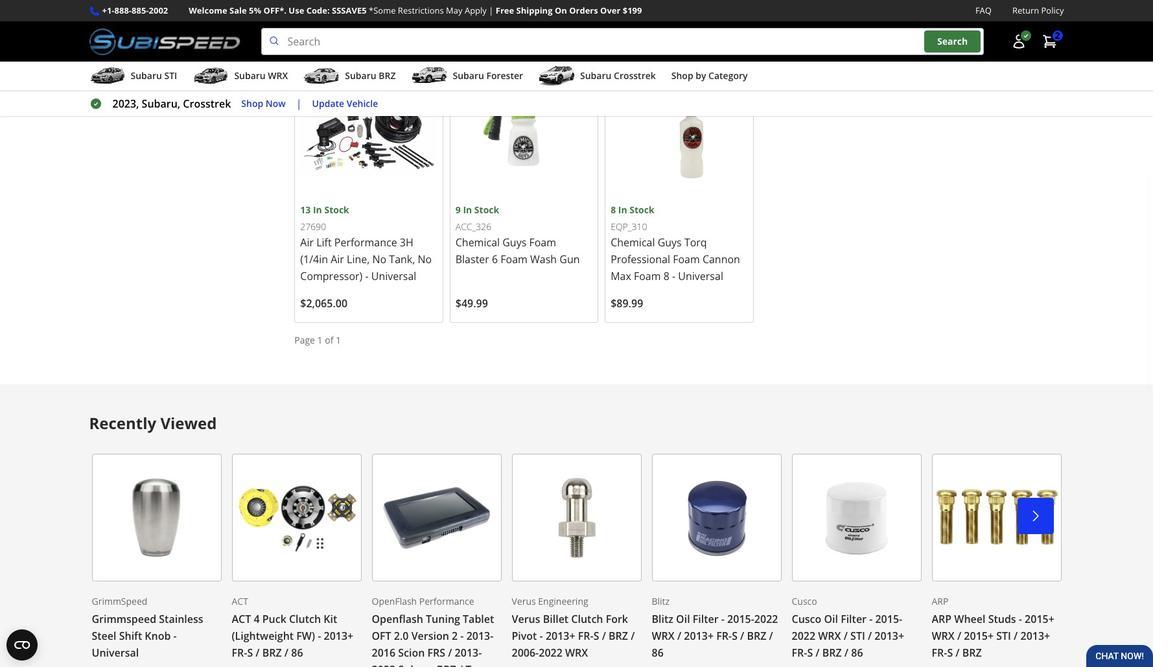 Task type: vqa. For each thing, say whether or not it's contained in the screenshot.


Task type: locate. For each thing, give the bounding box(es) containing it.
0 horizontal spatial air
[[300, 236, 314, 250]]

- inside openflash performance openflash tuning tablet oft 2.0 version 2 - 2013- 2016 scion frs / 2013- 2022 subaru brz / toy
[[461, 629, 464, 643]]

shop for shop by category
[[672, 69, 694, 82]]

0 vertical spatial verus
[[512, 595, 536, 608]]

86 for wrx
[[652, 646, 664, 660]]

2015- inside blitz blitz oil filter - 2015-2022 wrx / 2013+ fr-s / brz / 86
[[728, 612, 755, 626]]

chemical down eqp_310 on the top right of page
[[611, 236, 655, 250]]

stock up eqp_310 on the top right of page
[[630, 204, 655, 216]]

2 clutch from the left
[[571, 612, 603, 626]]

86 inside act act 4 puck clutch kit (lightweight fw) - 2013+ fr-s / brz / 86
[[291, 646, 303, 660]]

2022 inside openflash performance openflash tuning tablet oft 2.0 version 2 - 2013- 2016 scion frs / 2013- 2022 subaru brz / toy
[[372, 663, 396, 667]]

2015+
[[1025, 612, 1055, 626], [964, 629, 994, 643]]

2 horizontal spatial stock
[[630, 204, 655, 216]]

2013-
[[467, 629, 494, 643], [455, 646, 482, 660]]

2 down 'tuning'
[[452, 629, 458, 643]]

1 in from the left
[[313, 204, 322, 216]]

sti inside 'cusco cusco oil filter - 2015- 2022 wrx / sti / 2013+ fr-s / brz / 86'
[[851, 629, 865, 643]]

1 stock from the left
[[324, 204, 349, 216]]

0 vertical spatial 2015+
[[1025, 612, 1055, 626]]

-
[[365, 269, 369, 284], [672, 269, 676, 284], [721, 612, 725, 626], [870, 612, 873, 626], [1019, 612, 1022, 626], [174, 629, 177, 643], [318, 629, 321, 643], [461, 629, 464, 643], [540, 629, 543, 643]]

0 horizontal spatial sti
[[164, 69, 177, 82]]

1 oil from the left
[[676, 612, 690, 626]]

faq link
[[976, 4, 992, 18]]

page
[[295, 334, 315, 346]]

subaru for subaru sti
[[131, 69, 162, 82]]

guys inside 8 in stock eqp_310 chemical guys torq professional foam cannon max foam 8 - universal
[[658, 236, 682, 250]]

wrx inside dropdown button
[[268, 69, 288, 82]]

clutch up "fw)"
[[289, 612, 321, 626]]

subaru for subaru wrx
[[234, 69, 266, 82]]

2013+ inside act act 4 puck clutch kit (lightweight fw) - 2013+ fr-s / brz / 86
[[324, 629, 354, 643]]

8 down professional
[[664, 269, 670, 284]]

0 vertical spatial cusco
[[792, 595, 817, 608]]

2 oil from the left
[[824, 612, 838, 626]]

86 inside blitz blitz oil filter - 2015-2022 wrx / 2013+ fr-s / brz / 86
[[652, 646, 664, 660]]

2 blitz from the top
[[652, 612, 674, 626]]

0 horizontal spatial stock
[[324, 204, 349, 216]]

engineering
[[538, 595, 588, 608]]

billet
[[543, 612, 569, 626]]

0 horizontal spatial |
[[296, 97, 302, 111]]

0 vertical spatial |
[[489, 5, 494, 16]]

universal down cannon
[[678, 269, 724, 284]]

performance up the line,
[[334, 236, 397, 250]]

2022
[[755, 612, 778, 626], [792, 629, 816, 643], [539, 646, 563, 660], [372, 663, 396, 667]]

filter inside blitz blitz oil filter - 2015-2022 wrx / 2013+ fr-s / brz / 86
[[693, 612, 719, 626]]

2023, subaru, crosstrek
[[112, 97, 231, 111]]

fr-
[[578, 629, 594, 643], [717, 629, 732, 643], [232, 646, 247, 660], [792, 646, 807, 660], [932, 646, 948, 660]]

orders
[[569, 5, 598, 16]]

stock inside 13 in stock 27690 air lift performance 3h (1/4in air line, no tank, no compressor) - universal
[[324, 204, 349, 216]]

grimmspeed
[[92, 612, 156, 626]]

0 vertical spatial crosstrek
[[614, 69, 656, 82]]

wrx inside blitz blitz oil filter - 2015-2022 wrx / 2013+ fr-s / brz / 86
[[652, 629, 675, 643]]

version
[[411, 629, 449, 643]]

2 cusco from the top
[[792, 612, 822, 626]]

1 horizontal spatial filter
[[841, 612, 867, 626]]

air lift performance 3h (1/4in air line, no tank, no compressor) - universal image
[[300, 66, 437, 203]]

lift
[[316, 236, 332, 250]]

2 down policy
[[1055, 29, 1060, 42]]

$1,595.00 link
[[760, 0, 909, 54]]

3 stock from the left
[[630, 204, 655, 216]]

cannon
[[703, 252, 740, 267]]

in
[[313, 204, 322, 216], [463, 204, 472, 216], [618, 204, 627, 216]]

1 horizontal spatial shop
[[672, 69, 694, 82]]

0 vertical spatial arp
[[932, 595, 949, 608]]

subaru up "shop now"
[[234, 69, 266, 82]]

1 arp from the top
[[932, 595, 949, 608]]

3h
[[400, 236, 413, 250]]

s inside 'cusco cusco oil filter - 2015- 2022 wrx / sti / 2013+ fr-s / brz / 86'
[[807, 646, 813, 660]]

1 horizontal spatial stock
[[475, 204, 499, 216]]

chemical inside 8 in stock eqp_310 chemical guys torq professional foam cannon max foam 8 - universal
[[611, 236, 655, 250]]

0 horizontal spatial 86
[[291, 646, 303, 660]]

subaru wrx
[[234, 69, 288, 82]]

2013+ inside 'cusco cusco oil filter - 2015- 2022 wrx / sti / 2013+ fr-s / brz / 86'
[[875, 629, 905, 643]]

86 for fw)
[[291, 646, 303, 660]]

subaru inside subaru sti dropdown button
[[131, 69, 162, 82]]

2 verus from the top
[[512, 612, 540, 626]]

clutch
[[289, 612, 321, 626], [571, 612, 603, 626]]

2006-
[[512, 646, 539, 660]]

1 vertical spatial 2015+
[[964, 629, 994, 643]]

shop inside dropdown button
[[672, 69, 694, 82]]

apply
[[465, 5, 487, 16]]

universal
[[371, 269, 416, 284], [678, 269, 724, 284], [92, 646, 139, 660]]

0 horizontal spatial performance
[[334, 236, 397, 250]]

guys inside 9 in stock acc_326 chemical guys foam blaster 6 foam wash gun
[[503, 236, 527, 250]]

foam right 6
[[501, 252, 528, 267]]

/
[[602, 629, 606, 643], [631, 629, 635, 643], [678, 629, 682, 643], [740, 629, 745, 643], [769, 629, 773, 643], [844, 629, 848, 643], [868, 629, 872, 643], [958, 629, 962, 643], [1014, 629, 1018, 643], [256, 646, 260, 660], [285, 646, 289, 660], [448, 646, 452, 660], [816, 646, 820, 660], [845, 646, 849, 660], [956, 646, 960, 660], [459, 663, 463, 667]]

1 86 from the left
[[291, 646, 303, 660]]

stock up 27690
[[324, 204, 349, 216]]

universal down the tank,
[[371, 269, 416, 284]]

1 vertical spatial performance
[[419, 595, 474, 608]]

subaru for subaru crosstrek
[[580, 69, 612, 82]]

stock inside 8 in stock eqp_310 chemical guys torq professional foam cannon max foam 8 - universal
[[630, 204, 655, 216]]

act left 4
[[232, 612, 251, 626]]

- inside arp arp wheel studs - 2015+ wrx / 2015+ sti / 2013+ fr-s / brz
[[1019, 612, 1022, 626]]

1 vertical spatial shop
[[241, 97, 263, 109]]

0 horizontal spatial guys
[[503, 236, 527, 250]]

in inside 13 in stock 27690 air lift performance 3h (1/4in air line, no tank, no compressor) - universal
[[313, 204, 322, 216]]

0 horizontal spatial universal
[[92, 646, 139, 660]]

chemical for blaster
[[456, 236, 500, 250]]

1 vertical spatial air
[[331, 252, 344, 267]]

2015+ right studs
[[1025, 612, 1055, 626]]

knob
[[145, 629, 171, 643]]

in inside 8 in stock eqp_310 chemical guys torq professional foam cannon max foam 8 - universal
[[618, 204, 627, 216]]

stock for chemical guys torq professional foam cannon max foam 8 - universal
[[630, 204, 655, 216]]

subaru
[[131, 69, 162, 82], [234, 69, 266, 82], [345, 69, 376, 82], [453, 69, 484, 82], [580, 69, 612, 82], [398, 663, 434, 667]]

1 vertical spatial 2
[[452, 629, 458, 643]]

stock for chemical guys foam blaster 6 foam wash gun
[[475, 204, 499, 216]]

frs
[[428, 646, 445, 660]]

0 horizontal spatial 2015-
[[728, 612, 755, 626]]

crosstrek down a subaru wrx thumbnail image
[[183, 97, 231, 111]]

1 horizontal spatial clutch
[[571, 612, 603, 626]]

no right the line,
[[372, 252, 387, 267]]

shop
[[672, 69, 694, 82], [241, 97, 263, 109]]

professional
[[611, 252, 670, 267]]

guys for 6
[[503, 236, 527, 250]]

shop now link
[[241, 96, 286, 111]]

act
[[232, 595, 248, 608], [232, 612, 251, 626]]

air left lift
[[300, 236, 314, 250]]

2015- inside 'cusco cusco oil filter - 2015- 2022 wrx / sti / 2013+ fr-s / brz / 86'
[[876, 612, 903, 626]]

subaru down scion
[[398, 663, 434, 667]]

2 horizontal spatial sti
[[997, 629, 1011, 643]]

shop left now
[[241, 97, 263, 109]]

chemical
[[456, 236, 500, 250], [611, 236, 655, 250]]

2 2015- from the left
[[876, 612, 903, 626]]

stock
[[324, 204, 349, 216], [475, 204, 499, 216], [630, 204, 655, 216]]

subaru inside subaru crosstrek dropdown button
[[580, 69, 612, 82]]

1 blitz from the top
[[652, 595, 670, 608]]

885-
[[132, 5, 149, 16]]

pivot
[[512, 629, 537, 643]]

1 horizontal spatial performance
[[419, 595, 474, 608]]

s
[[594, 629, 599, 643], [732, 629, 738, 643], [247, 646, 253, 660], [807, 646, 813, 660], [948, 646, 953, 660]]

3 86 from the left
[[851, 646, 863, 660]]

shop left "by"
[[672, 69, 694, 82]]

wash
[[530, 252, 557, 267]]

chemical inside 9 in stock acc_326 chemical guys foam blaster 6 foam wash gun
[[456, 236, 500, 250]]

1 2013+ from the left
[[324, 629, 354, 643]]

puck
[[262, 612, 286, 626]]

$249.71
[[611, 27, 649, 41]]

cusco cusco oil filter - 2015- 2022 wrx / sti / 2013+ fr-s / brz / 86
[[792, 595, 905, 660]]

0 horizontal spatial crosstrek
[[183, 97, 231, 111]]

policy
[[1042, 5, 1064, 16]]

2.0
[[394, 629, 409, 643]]

in inside 9 in stock acc_326 chemical guys foam blaster 6 foam wash gun
[[463, 204, 472, 216]]

0 horizontal spatial chemical
[[456, 236, 500, 250]]

1 horizontal spatial 86
[[652, 646, 664, 660]]

2 chemical from the left
[[611, 236, 655, 250]]

0 horizontal spatial 1
[[317, 334, 323, 346]]

8 up eqp_310 on the top right of page
[[611, 204, 616, 216]]

performance up 'tuning'
[[419, 595, 474, 608]]

s inside blitz blitz oil filter - 2015-2022 wrx / 2013+ fr-s / brz / 86
[[732, 629, 738, 643]]

$2,425.00
[[300, 27, 348, 41]]

brz inside 'cusco cusco oil filter - 2015- 2022 wrx / sti / 2013+ fr-s / brz / 86'
[[823, 646, 842, 660]]

oil
[[676, 612, 690, 626], [824, 612, 838, 626]]

subaru brz
[[345, 69, 396, 82]]

subaru for subaru forester
[[453, 69, 484, 82]]

foam
[[529, 236, 556, 250], [501, 252, 528, 267], [673, 252, 700, 267], [634, 269, 661, 284]]

1 horizontal spatial oil
[[824, 612, 838, 626]]

2015-
[[728, 612, 755, 626], [876, 612, 903, 626]]

1 vertical spatial arp
[[932, 612, 952, 626]]

3 in from the left
[[618, 204, 627, 216]]

in for air lift performance 3h (1/4in air line, no tank, no compressor) - universal
[[313, 204, 322, 216]]

$2,015.00 link
[[916, 0, 1064, 54]]

2 2013+ from the left
[[546, 629, 576, 643]]

in right 13
[[313, 204, 322, 216]]

clutch inside 'verus engineering verus billet clutch fork pivot - 2013+ fr-s / brz / 2006-2022 wrx'
[[571, 612, 603, 626]]

s inside 'verus engineering verus billet clutch fork pivot - 2013+ fr-s / brz / 2006-2022 wrx'
[[594, 629, 599, 643]]

0 vertical spatial 2
[[1055, 29, 1060, 42]]

2 in from the left
[[463, 204, 472, 216]]

2022 inside 'cusco cusco oil filter - 2015- 2022 wrx / sti / 2013+ fr-s / brz / 86'
[[792, 629, 816, 643]]

subaru up subaru,
[[131, 69, 162, 82]]

1 horizontal spatial no
[[418, 252, 432, 267]]

air
[[300, 236, 314, 250], [331, 252, 344, 267]]

1 vertical spatial blitz
[[652, 612, 674, 626]]

shop for shop now
[[241, 97, 263, 109]]

1 vertical spatial 8
[[664, 269, 670, 284]]

- inside blitz blitz oil filter - 2015-2022 wrx / 2013+ fr-s / brz / 86
[[721, 612, 725, 626]]

subaru up "vehicle"
[[345, 69, 376, 82]]

86 inside 'cusco cusco oil filter - 2015- 2022 wrx / sti / 2013+ fr-s / brz / 86'
[[851, 646, 863, 660]]

sti
[[164, 69, 177, 82], [851, 629, 865, 643], [997, 629, 1011, 643]]

1 horizontal spatial guys
[[658, 236, 682, 250]]

subispeed logo image
[[89, 28, 240, 55]]

clutch left fork
[[571, 612, 603, 626]]

2 button
[[1036, 29, 1064, 55]]

2 stock from the left
[[475, 204, 499, 216]]

13
[[300, 204, 311, 216]]

wrx inside arp arp wheel studs - 2015+ wrx / 2015+ sti / 2013+ fr-s / brz
[[932, 629, 955, 643]]

2015+ down wheel
[[964, 629, 994, 643]]

1 vertical spatial cusco
[[792, 612, 822, 626]]

2015- for s
[[728, 612, 755, 626]]

shipping
[[516, 5, 553, 16]]

1 cusco from the top
[[792, 595, 817, 608]]

blitz blitz oil filter - 2015-2022 wrx / 2013+ fr-s / brz / 86
[[652, 595, 778, 660]]

0 horizontal spatial clutch
[[289, 612, 321, 626]]

1 horizontal spatial 2
[[1055, 29, 1060, 42]]

| right now
[[296, 97, 302, 111]]

filter inside 'cusco cusco oil filter - 2015- 2022 wrx / sti / 2013+ fr-s / brz / 86'
[[841, 612, 867, 626]]

subaru for subaru brz
[[345, 69, 376, 82]]

0 vertical spatial performance
[[334, 236, 397, 250]]

|
[[489, 5, 494, 16], [296, 97, 302, 111]]

2013+ inside 'verus engineering verus billet clutch fork pivot - 2013+ fr-s / brz / 2006-2022 wrx'
[[546, 629, 576, 643]]

2 horizontal spatial in
[[618, 204, 627, 216]]

filter for sti
[[841, 612, 867, 626]]

in right 9
[[463, 204, 472, 216]]

return policy link
[[1013, 4, 1064, 18]]

may
[[446, 5, 463, 16]]

1 chemical from the left
[[456, 236, 500, 250]]

1 horizontal spatial air
[[331, 252, 344, 267]]

use
[[289, 5, 304, 16]]

2013- down the tablet
[[467, 629, 494, 643]]

1 no from the left
[[372, 252, 387, 267]]

universal inside 8 in stock eqp_310 chemical guys torq professional foam cannon max foam 8 - universal
[[678, 269, 724, 284]]

$2,065.00
[[300, 297, 348, 311]]

verus
[[512, 595, 536, 608], [512, 612, 540, 626]]

0 horizontal spatial oil
[[676, 612, 690, 626]]

2 guys from the left
[[658, 236, 682, 250]]

2 horizontal spatial universal
[[678, 269, 724, 284]]

4 2013+ from the left
[[875, 629, 905, 643]]

0 horizontal spatial filter
[[693, 612, 719, 626]]

universal down steel
[[92, 646, 139, 660]]

2 horizontal spatial 86
[[851, 646, 863, 660]]

0 horizontal spatial no
[[372, 252, 387, 267]]

1 horizontal spatial chemical
[[611, 236, 655, 250]]

5 2013+ from the left
[[1021, 629, 1051, 643]]

act up (lightweight
[[232, 595, 248, 608]]

0 horizontal spatial 8
[[611, 204, 616, 216]]

| left free
[[489, 5, 494, 16]]

oil inside 'cusco cusco oil filter - 2015- 2022 wrx / sti / 2013+ fr-s / brz / 86'
[[824, 612, 838, 626]]

no right the tank,
[[418, 252, 432, 267]]

0 vertical spatial air
[[300, 236, 314, 250]]

1 horizontal spatial 8
[[664, 269, 670, 284]]

2 86 from the left
[[652, 646, 664, 660]]

sti inside arp arp wheel studs - 2015+ wrx / 2015+ sti / 2013+ fr-s / brz
[[997, 629, 1011, 643]]

a subaru brz thumbnail image image
[[304, 66, 340, 86]]

subaru inside openflash performance openflash tuning tablet oft 2.0 version 2 - 2013- 2016 scion frs / 2013- 2022 subaru brz / toy
[[398, 663, 434, 667]]

0 horizontal spatial shop
[[241, 97, 263, 109]]

0 vertical spatial 2013-
[[467, 629, 494, 643]]

subaru inside subaru forester 'dropdown button'
[[453, 69, 484, 82]]

1 left of
[[317, 334, 323, 346]]

tuning
[[426, 612, 460, 626]]

+1-
[[102, 5, 114, 16]]

1 guys from the left
[[503, 236, 527, 250]]

1 horizontal spatial crosstrek
[[614, 69, 656, 82]]

1 horizontal spatial sti
[[851, 629, 865, 643]]

chemical down acc_326
[[456, 236, 500, 250]]

2013- right frs
[[455, 646, 482, 660]]

chemical for professional
[[611, 236, 655, 250]]

0 horizontal spatial 2
[[452, 629, 458, 643]]

subaru inside the subaru wrx dropdown button
[[234, 69, 266, 82]]

clutch for 2013+
[[571, 612, 603, 626]]

viewed
[[160, 412, 217, 434]]

subaru right "a subaru crosstrek thumbnail image"
[[580, 69, 612, 82]]

subaru inside subaru brz dropdown button
[[345, 69, 376, 82]]

no
[[372, 252, 387, 267], [418, 252, 432, 267]]

1
[[317, 334, 323, 346], [336, 334, 341, 346]]

1 horizontal spatial universal
[[371, 269, 416, 284]]

2022 inside 'verus engineering verus billet clutch fork pivot - 2013+ fr-s / brz / 2006-2022 wrx'
[[539, 646, 563, 660]]

1 vertical spatial act
[[232, 612, 251, 626]]

2013+
[[324, 629, 354, 643], [546, 629, 576, 643], [684, 629, 714, 643], [875, 629, 905, 643], [1021, 629, 1051, 643]]

1 2015- from the left
[[728, 612, 755, 626]]

sti for cusco
[[851, 629, 865, 643]]

arp
[[932, 595, 949, 608], [932, 612, 952, 626]]

1 horizontal spatial 2015-
[[876, 612, 903, 626]]

0 vertical spatial act
[[232, 595, 248, 608]]

wrx
[[268, 69, 288, 82], [652, 629, 675, 643], [818, 629, 841, 643], [932, 629, 955, 643], [565, 646, 588, 660]]

a subaru crosstrek thumbnail image image
[[539, 66, 575, 86]]

1 horizontal spatial in
[[463, 204, 472, 216]]

faq
[[976, 5, 992, 16]]

foam down torq at top
[[673, 252, 700, 267]]

guys
[[503, 236, 527, 250], [658, 236, 682, 250]]

1 filter from the left
[[693, 612, 719, 626]]

1 clutch from the left
[[289, 612, 321, 626]]

stock inside 9 in stock acc_326 chemical guys foam blaster 6 foam wash gun
[[475, 204, 499, 216]]

stock up acc_326
[[475, 204, 499, 216]]

subaru left forester
[[453, 69, 484, 82]]

in up eqp_310 on the top right of page
[[618, 204, 627, 216]]

0 horizontal spatial in
[[313, 204, 322, 216]]

stock for air lift performance 3h (1/4in air line, no tank, no compressor) - universal
[[324, 204, 349, 216]]

oil inside blitz blitz oil filter - 2015-2022 wrx / 2013+ fr-s / brz / 86
[[676, 612, 690, 626]]

update vehicle
[[312, 97, 378, 109]]

grm038006 grimmspeed stainless steel shift knob - universal, image
[[92, 454, 221, 582]]

86
[[291, 646, 303, 660], [652, 646, 664, 660], [851, 646, 863, 660]]

clutch for -
[[289, 612, 321, 626]]

1 right of
[[336, 334, 341, 346]]

air up compressor) on the left of the page
[[331, 252, 344, 267]]

open widget image
[[6, 630, 38, 661]]

1 vertical spatial verus
[[512, 612, 540, 626]]

blitz
[[652, 595, 670, 608], [652, 612, 674, 626]]

1 horizontal spatial 2015+
[[1025, 612, 1055, 626]]

1 horizontal spatial 1
[[336, 334, 341, 346]]

- inside grimmspeed grimmspeed stainless steel shift knob  - universal
[[174, 629, 177, 643]]

crosstrek down search input field
[[614, 69, 656, 82]]

2 filter from the left
[[841, 612, 867, 626]]

subaru crosstrek button
[[539, 64, 656, 90]]

0 horizontal spatial 2015+
[[964, 629, 994, 643]]

0 vertical spatial blitz
[[652, 595, 670, 608]]

1 vertical spatial |
[[296, 97, 302, 111]]

wrx inside 'verus engineering verus billet clutch fork pivot - 2013+ fr-s / brz / 2006-2022 wrx'
[[565, 646, 588, 660]]

0 vertical spatial 8
[[611, 204, 616, 216]]

clutch inside act act 4 puck clutch kit (lightweight fw) - 2013+ fr-s / brz / 86
[[289, 612, 321, 626]]

0 vertical spatial shop
[[672, 69, 694, 82]]

$2,425.00 link
[[295, 0, 443, 54]]

3 2013+ from the left
[[684, 629, 714, 643]]



Task type: describe. For each thing, give the bounding box(es) containing it.
brz inside act act 4 puck clutch kit (lightweight fw) - 2013+ fr-s / brz / 86
[[262, 646, 282, 660]]

2 act from the top
[[232, 612, 251, 626]]

category
[[709, 69, 748, 82]]

performance inside openflash performance openflash tuning tablet oft 2.0 version 2 - 2013- 2016 scion frs / 2013- 2022 subaru brz / toy
[[419, 595, 474, 608]]

sale
[[230, 5, 247, 16]]

$89.99
[[611, 297, 643, 311]]

in for chemical guys torq professional foam cannon max foam 8 - universal
[[618, 204, 627, 216]]

2016
[[372, 646, 396, 660]]

max
[[611, 269, 631, 284]]

2015- for 2013+
[[876, 612, 903, 626]]

$249.71 link
[[605, 0, 754, 54]]

fr- inside 'verus engineering verus billet clutch fork pivot - 2013+ fr-s / brz / 2006-2022 wrx'
[[578, 629, 594, 643]]

subaru forester
[[453, 69, 523, 82]]

tablet
[[463, 612, 494, 626]]

verus engineering verus billet clutch fork pivot - 2013+ fr-s / brz / 2006-2022 wrx
[[512, 595, 635, 660]]

act act 4 puck clutch kit (lightweight fw) - 2013+ fr-s / brz / 86
[[232, 595, 354, 660]]

5%
[[249, 5, 261, 16]]

update vehicle button
[[312, 96, 378, 111]]

subaru sti button
[[89, 64, 177, 90]]

crosstrek inside dropdown button
[[614, 69, 656, 82]]

$1,955.00 link
[[450, 0, 599, 54]]

8 in stock eqp_310 chemical guys torq professional foam cannon max foam 8 - universal
[[611, 204, 740, 284]]

brz inside subaru brz dropdown button
[[379, 69, 396, 82]]

chemical guys torq professional foam cannon max foam 8 - universal image
[[611, 66, 748, 203]]

2 inside button
[[1055, 29, 1060, 42]]

subaru sti
[[131, 69, 177, 82]]

(1/4in
[[300, 252, 328, 267]]

shop by category
[[672, 69, 748, 82]]

of
[[325, 334, 334, 346]]

ofpunivoft 13-20 frs, brz, 86 openflash tuning tablet oft 2.0 version 2, image
[[372, 454, 502, 582]]

$199
[[623, 5, 642, 16]]

chemical guys foam blaster 6 foam wash gun image
[[456, 66, 593, 203]]

button image
[[1011, 34, 1027, 49]]

foam down professional
[[634, 269, 661, 284]]

by
[[696, 69, 706, 82]]

1 vertical spatial crosstrek
[[183, 97, 231, 111]]

$1,955.00
[[456, 27, 503, 41]]

subaru brz button
[[304, 64, 396, 90]]

fr- inside arp arp wheel studs - 2015+ wrx / 2015+ sti / 2013+ fr-s / brz
[[932, 646, 948, 660]]

*some
[[369, 5, 396, 16]]

9
[[456, 204, 461, 216]]

shop by category button
[[672, 64, 748, 90]]

acc_326
[[456, 220, 492, 233]]

s inside act act 4 puck clutch kit (lightweight fw) - 2013+ fr-s / brz / 86
[[247, 646, 253, 660]]

sti inside dropdown button
[[164, 69, 177, 82]]

stainless
[[159, 612, 203, 626]]

guys for foam
[[658, 236, 682, 250]]

brz inside blitz blitz oil filter - 2015-2022 wrx / 2013+ fr-s / brz / 86
[[747, 629, 767, 643]]

actsb8-hdg4 act 4 puck clutch kit (lightweight fw) - 2013+ ft86, image
[[232, 454, 361, 582]]

vera0068a verus billet clutch fork pivot - 2015-2018 wrx / 2013+ fr-s / brz / 86, image
[[512, 454, 642, 582]]

restrictions
[[398, 5, 444, 16]]

subaru wrx button
[[193, 64, 288, 90]]

fork
[[606, 612, 628, 626]]

2002
[[149, 5, 168, 16]]

sti for arp
[[997, 629, 1011, 643]]

off*.
[[264, 5, 287, 16]]

openflash performance openflash tuning tablet oft 2.0 version 2 - 2013- 2016 scion frs / 2013- 2022 subaru brz / toy
[[372, 595, 500, 667]]

arp arp wheel studs - 2015+ wrx / 2015+ sti / 2013+ fr-s / brz
[[932, 595, 1055, 660]]

eqp_310
[[611, 220, 647, 233]]

return
[[1013, 5, 1039, 16]]

shift
[[119, 629, 142, 643]]

2013+ inside blitz blitz oil filter - 2015-2022 wrx / 2013+ fr-s / brz / 86
[[684, 629, 714, 643]]

line,
[[347, 252, 370, 267]]

code:
[[306, 5, 330, 16]]

in for chemical guys foam blaster 6 foam wash gun
[[463, 204, 472, 216]]

universal inside grimmspeed grimmspeed stainless steel shift knob  - universal
[[92, 646, 139, 660]]

arp100-7727 arp wheel studs - 2015+ wrx / 2015+ sti / 2013+ ft86, image
[[932, 454, 1062, 582]]

oft
[[372, 629, 391, 643]]

a subaru wrx thumbnail image image
[[193, 66, 229, 86]]

9 in stock acc_326 chemical guys foam blaster 6 foam wash gun
[[456, 204, 580, 267]]

brz inside openflash performance openflash tuning tablet oft 2.0 version 2 - 2013- 2016 scion frs / 2013- 2022 subaru brz / toy
[[437, 663, 456, 667]]

*some restrictions may apply | free shipping on orders over $199
[[369, 5, 642, 16]]

performance inside 13 in stock 27690 air lift performance 3h (1/4in air line, no tank, no compressor) - universal
[[334, 236, 397, 250]]

blz18709 blitz oil filter - 2015-2018 wrx / 2013+ ft86, image
[[652, 454, 782, 582]]

studs
[[989, 612, 1016, 626]]

fr- inside blitz blitz oil filter - 2015-2022 wrx / 2013+ fr-s / brz / 86
[[717, 629, 732, 643]]

1 horizontal spatial |
[[489, 5, 494, 16]]

scion
[[398, 646, 425, 660]]

- inside 'cusco cusco oil filter - 2015- 2022 wrx / sti / 2013+ fr-s / brz / 86'
[[870, 612, 873, 626]]

openflash
[[372, 595, 417, 608]]

- inside 13 in stock 27690 air lift performance 3h (1/4in air line, no tank, no compressor) - universal
[[365, 269, 369, 284]]

search input field
[[261, 28, 984, 55]]

free
[[496, 5, 514, 16]]

2 1 from the left
[[336, 334, 341, 346]]

kit
[[324, 612, 337, 626]]

update
[[312, 97, 344, 109]]

oil for cusco
[[824, 612, 838, 626]]

s inside arp arp wheel studs - 2015+ wrx / 2015+ sti / 2013+ fr-s / brz
[[948, 646, 953, 660]]

$49.99
[[456, 297, 488, 311]]

filter for 2013+
[[693, 612, 719, 626]]

6
[[492, 252, 498, 267]]

compressor)
[[300, 269, 363, 284]]

subaru forester button
[[411, 64, 523, 90]]

888-
[[114, 5, 132, 16]]

2023,
[[112, 97, 139, 111]]

4
[[254, 612, 260, 626]]

tank,
[[389, 252, 415, 267]]

wrx inside 'cusco cusco oil filter - 2015- 2022 wrx / sti / 2013+ fr-s / brz / 86'
[[818, 629, 841, 643]]

brz inside 'verus engineering verus billet clutch fork pivot - 2013+ fr-s / brz / 2006-2022 wrx'
[[609, 629, 628, 643]]

2 inside openflash performance openflash tuning tablet oft 2.0 version 2 - 2013- 2016 scion frs / 2013- 2022 subaru brz / toy
[[452, 629, 458, 643]]

13 in stock 27690 air lift performance 3h (1/4in air line, no tank, no compressor) - universal
[[300, 204, 432, 284]]

1 1 from the left
[[317, 334, 323, 346]]

oil for blitz
[[676, 612, 690, 626]]

wheel
[[955, 612, 986, 626]]

blaster
[[456, 252, 489, 267]]

universal inside 13 in stock 27690 air lift performance 3h (1/4in air line, no tank, no compressor) - universal
[[371, 269, 416, 284]]

torq
[[685, 236, 707, 250]]

1 verus from the top
[[512, 595, 536, 608]]

welcome sale 5% off*. use code: sssave5
[[189, 5, 367, 16]]

(lightweight
[[232, 629, 294, 643]]

now
[[266, 97, 286, 109]]

- inside 8 in stock eqp_310 chemical guys torq professional foam cannon max foam 8 - universal
[[672, 269, 676, 284]]

a subaru sti thumbnail image image
[[89, 66, 125, 86]]

+1-888-885-2002 link
[[102, 4, 168, 18]]

brz inside arp arp wheel studs - 2015+ wrx / 2015+ sti / 2013+ fr-s / brz
[[963, 646, 982, 660]]

1 act from the top
[[232, 595, 248, 608]]

2 no from the left
[[418, 252, 432, 267]]

fr- inside 'cusco cusco oil filter - 2015- 2022 wrx / sti / 2013+ fr-s / brz / 86'
[[792, 646, 807, 660]]

subaru,
[[142, 97, 180, 111]]

2022 inside blitz blitz oil filter - 2015-2022 wrx / 2013+ fr-s / brz / 86
[[755, 612, 778, 626]]

2 arp from the top
[[932, 612, 952, 626]]

- inside 'verus engineering verus billet clutch fork pivot - 2013+ fr-s / brz / 2006-2022 wrx'
[[540, 629, 543, 643]]

recently viewed
[[89, 412, 217, 434]]

cus00b 001 c cusco oil filter - 2015-2018 wrx / sti / 2013+ ft86, image
[[792, 454, 922, 582]]

- inside act act 4 puck clutch kit (lightweight fw) - 2013+ fr-s / brz / 86
[[318, 629, 321, 643]]

fr- inside act act 4 puck clutch kit (lightweight fw) - 2013+ fr-s / brz / 86
[[232, 646, 247, 660]]

grimmspeed
[[92, 595, 147, 608]]

a subaru forester thumbnail image image
[[411, 66, 448, 86]]

2013+ inside arp arp wheel studs - 2015+ wrx / 2015+ sti / 2013+ fr-s / brz
[[1021, 629, 1051, 643]]

subaru crosstrek
[[580, 69, 656, 82]]

1 vertical spatial 2013-
[[455, 646, 482, 660]]

foam up wash
[[529, 236, 556, 250]]

$1,595.00
[[766, 27, 813, 41]]

$2,015.00
[[921, 27, 969, 41]]



